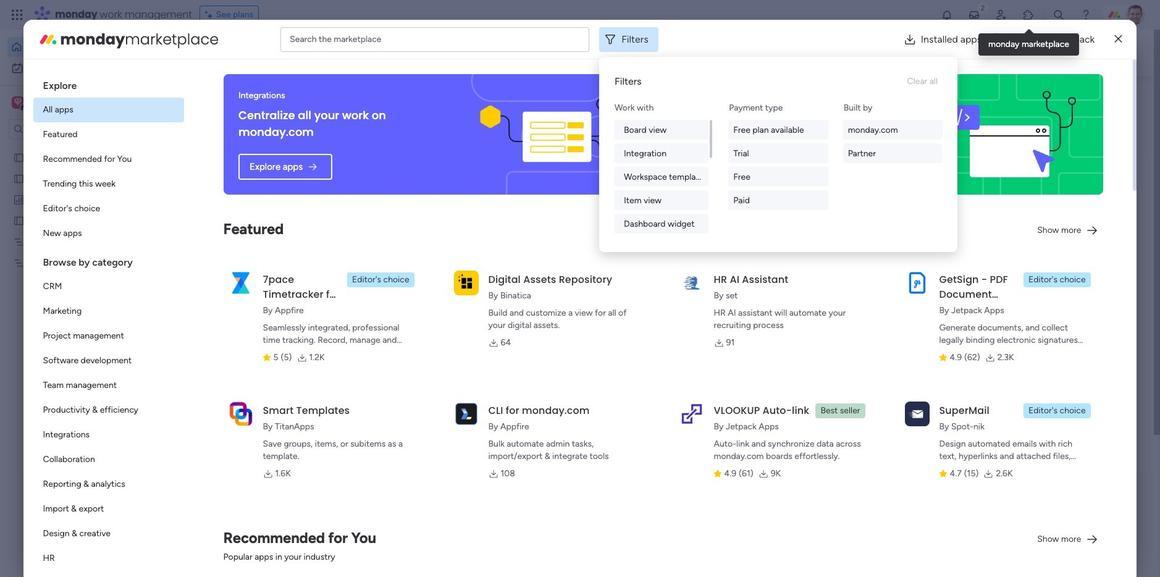Task type: describe. For each thing, give the bounding box(es) containing it.
update feed image
[[968, 9, 981, 21]]

see plans image
[[205, 8, 216, 22]]

v2 bolt switch image
[[1026, 46, 1033, 60]]

notifications image
[[941, 9, 954, 21]]

public dashboard image inside quick search results 'list box'
[[680, 226, 693, 239]]

2 banner logo image from the left
[[929, 74, 1089, 195]]

workspace selection element
[[12, 95, 103, 111]]

1 circle o image from the top
[[938, 148, 946, 157]]

0 horizontal spatial public board image
[[13, 214, 25, 226]]

help image
[[1080, 9, 1093, 21]]

search everything image
[[1053, 9, 1066, 21]]

terry turtle image
[[257, 553, 282, 577]]

2 image
[[978, 1, 989, 15]]

2 circle o image from the top
[[938, 163, 946, 173]]

1 workspace image from the left
[[12, 96, 24, 109]]

1 check circle image from the top
[[938, 116, 946, 125]]

2 public board image from the top
[[13, 172, 25, 184]]

quick search results list box
[[228, 116, 890, 431]]

add to favorites image
[[638, 226, 650, 238]]

monday marketplace image
[[38, 29, 58, 49]]

1 banner logo image from the left
[[478, 74, 639, 195]]



Task type: locate. For each thing, give the bounding box(es) containing it.
1 vertical spatial heading
[[33, 246, 184, 274]]

select product image
[[11, 9, 23, 21]]

1 vertical spatial public board image
[[13, 172, 25, 184]]

2 check circle image from the top
[[938, 132, 946, 141]]

dapulse x slim image
[[1115, 32, 1123, 47]]

getting started element
[[920, 450, 1105, 500]]

list box
[[33, 69, 184, 577], [0, 144, 158, 440]]

Search in workspace field
[[26, 122, 103, 136]]

workspace image
[[12, 96, 24, 109], [14, 96, 22, 109]]

1 vertical spatial public dashboard image
[[680, 226, 693, 239]]

0 vertical spatial heading
[[33, 69, 184, 98]]

1 public board image from the top
[[13, 151, 25, 163]]

1 heading from the top
[[33, 69, 184, 98]]

component image
[[244, 396, 255, 408]]

close recently visited image
[[228, 101, 243, 116]]

0 horizontal spatial banner logo image
[[478, 74, 639, 195]]

v2 user feedback image
[[930, 46, 939, 60]]

1 horizontal spatial banner logo image
[[929, 74, 1089, 195]]

circle o image
[[938, 148, 946, 157], [938, 163, 946, 173]]

heading
[[33, 69, 184, 98], [33, 246, 184, 274]]

public board image
[[13, 214, 25, 226], [244, 226, 257, 239]]

dapulse x slim image
[[1087, 90, 1101, 104]]

check circle image
[[938, 116, 946, 125], [938, 132, 946, 141]]

terry turtle image
[[1126, 5, 1146, 25]]

option
[[7, 37, 150, 57], [7, 58, 150, 78], [33, 98, 184, 122], [33, 122, 184, 147], [0, 146, 158, 149], [33, 147, 184, 172], [33, 172, 184, 197], [33, 197, 184, 221], [33, 221, 184, 246], [33, 274, 184, 299], [33, 299, 184, 324], [33, 324, 184, 349], [33, 349, 184, 373], [33, 373, 184, 398], [33, 398, 184, 423], [33, 423, 184, 447], [33, 447, 184, 472], [33, 472, 184, 497], [33, 497, 184, 522], [33, 522, 184, 546], [33, 546, 184, 571]]

public dashboard image
[[13, 193, 25, 205], [680, 226, 693, 239]]

0 vertical spatial public dashboard image
[[13, 193, 25, 205]]

0 horizontal spatial public dashboard image
[[13, 193, 25, 205]]

2 workspace image from the left
[[14, 96, 22, 109]]

1 vertical spatial check circle image
[[938, 132, 946, 141]]

1 vertical spatial circle o image
[[938, 163, 946, 173]]

0 vertical spatial public board image
[[13, 151, 25, 163]]

0 vertical spatial circle o image
[[938, 148, 946, 157]]

0 vertical spatial check circle image
[[938, 116, 946, 125]]

2 heading from the top
[[33, 246, 184, 274]]

templates image image
[[931, 249, 1094, 334]]

1 horizontal spatial public board image
[[244, 226, 257, 239]]

banner logo image
[[478, 74, 639, 195], [929, 74, 1089, 195]]

public board image
[[13, 151, 25, 163], [13, 172, 25, 184]]

monday marketplace image
[[1023, 9, 1035, 21]]

app logo image
[[228, 271, 253, 295], [454, 271, 479, 295], [680, 271, 704, 295], [905, 271, 930, 295], [228, 402, 253, 426], [454, 402, 479, 426], [680, 402, 704, 426], [905, 402, 930, 426]]

invite members image
[[996, 9, 1008, 21]]

component image
[[680, 245, 691, 256]]

1 horizontal spatial public dashboard image
[[680, 226, 693, 239]]



Task type: vqa. For each thing, say whether or not it's contained in the screenshot.
Workspace selection Element
yes



